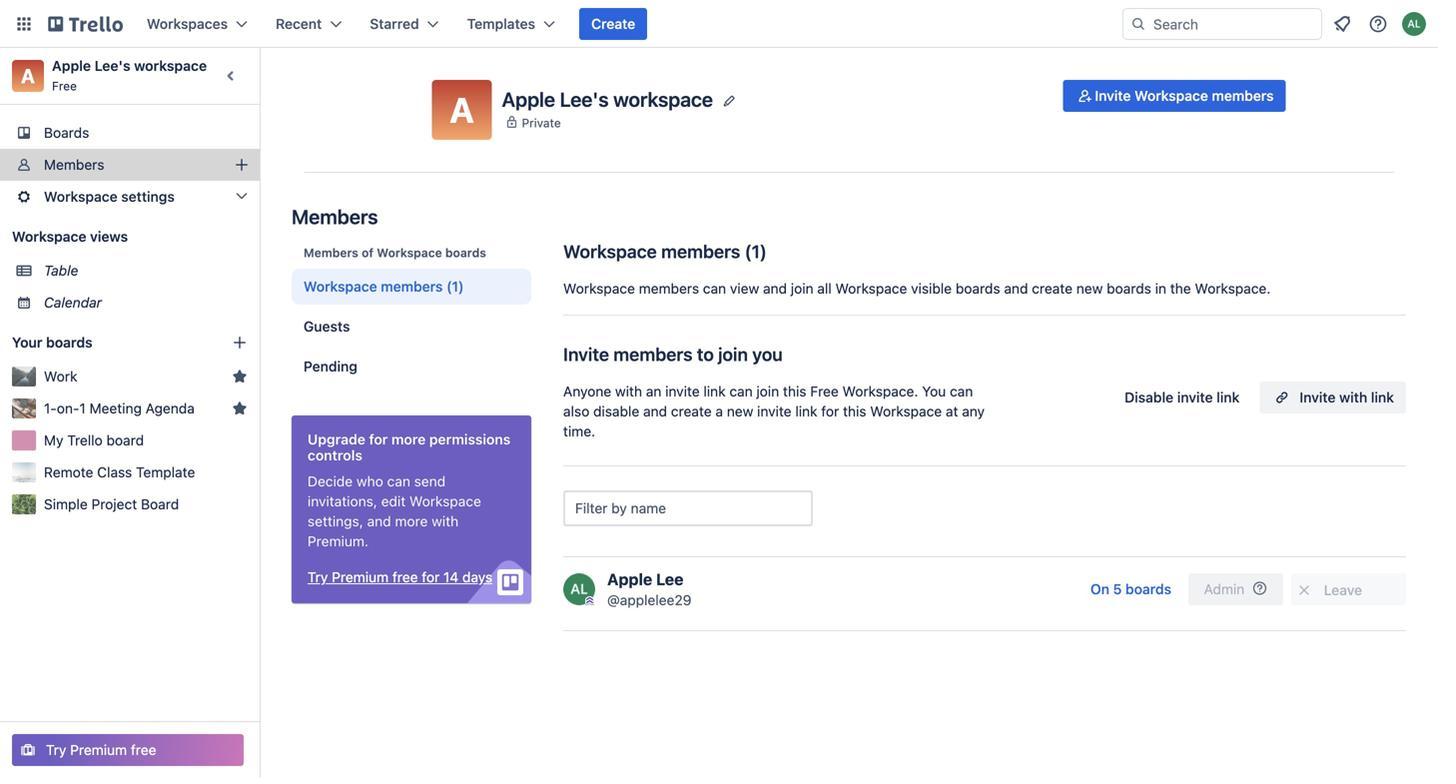 Task type: locate. For each thing, give the bounding box(es) containing it.
with inside anyone with an invite link can join this free workspace. you can also disable and create a new invite link for this workspace at any time.
[[615, 383, 642, 400]]

pending link
[[292, 349, 531, 385]]

0 horizontal spatial with
[[432, 513, 459, 529]]

0 vertical spatial 1
[[752, 241, 760, 262]]

2 horizontal spatial invite
[[1300, 389, 1336, 406]]

1 horizontal spatial with
[[615, 383, 642, 400]]

workspace inside workspace settings popup button
[[44, 188, 118, 205]]

1 horizontal spatial workspace.
[[1195, 280, 1271, 297]]

premium.
[[308, 533, 369, 549]]

a inside button
[[450, 89, 474, 130]]

0 vertical spatial workspace
[[134, 57, 207, 74]]

premium inside try premium free for 14 days button
[[332, 569, 389, 585]]

for inside anyone with an invite link can join this free workspace. you can also disable and create a new invite link for this workspace at any time.
[[822, 403, 839, 420]]

apple up 'private'
[[502, 87, 555, 111]]

1 horizontal spatial invite
[[757, 403, 792, 420]]

1 up view
[[752, 241, 760, 262]]

and down edit
[[367, 513, 391, 529]]

disable invite link button
[[1113, 382, 1252, 414]]

0 horizontal spatial new
[[727, 403, 754, 420]]

lee
[[656, 570, 684, 589]]

an
[[646, 383, 662, 400]]

admin button
[[1189, 573, 1284, 605]]

free inside try premium free for 14 days button
[[393, 569, 418, 585]]

0 horizontal spatial invite
[[666, 383, 700, 400]]

more up send
[[392, 431, 426, 448]]

my
[[44, 432, 63, 449]]

1 horizontal spatial this
[[843, 403, 867, 420]]

primary element
[[0, 0, 1439, 48]]

simple
[[44, 496, 88, 512]]

guests link
[[292, 309, 531, 345]]

0 horizontal spatial try
[[46, 742, 66, 758]]

apple for apple lee's workspace free
[[52, 57, 91, 74]]

at
[[946, 403, 959, 420]]

lee's up 'private'
[[560, 87, 609, 111]]

trello
[[67, 432, 103, 449]]

0 notifications image
[[1331, 12, 1355, 36]]

can
[[703, 280, 726, 297], [730, 383, 753, 400], [950, 383, 973, 400], [387, 473, 411, 490]]

new
[[1077, 280, 1103, 297], [727, 403, 754, 420]]

workspace members left (
[[563, 241, 741, 262]]

your
[[12, 334, 42, 351]]

2 vertical spatial for
[[422, 569, 440, 585]]

0 vertical spatial free
[[393, 569, 418, 585]]

members link
[[0, 149, 260, 181]]

2 vertical spatial join
[[757, 383, 779, 400]]

workspace
[[134, 57, 207, 74], [613, 87, 713, 111]]

starred icon image for work
[[232, 369, 248, 385]]

join left the all
[[791, 280, 814, 297]]

1 horizontal spatial lee's
[[560, 87, 609, 111]]

1 vertical spatial free
[[131, 742, 156, 758]]

0 vertical spatial this
[[783, 383, 807, 400]]

apple inside apple lee's workspace free
[[52, 57, 91, 74]]

0 horizontal spatial invite
[[563, 344, 609, 365]]

sm image for leave "link" at the bottom right of the page
[[1295, 580, 1315, 600]]

try premium free for 14 days
[[308, 569, 493, 585]]

1 vertical spatial 1
[[79, 400, 86, 417]]

time.
[[563, 423, 596, 440]]

1 horizontal spatial join
[[757, 383, 779, 400]]

1 up trello
[[79, 400, 86, 417]]

this
[[783, 383, 807, 400], [843, 403, 867, 420]]

0 horizontal spatial sm image
[[1075, 86, 1095, 106]]

2 horizontal spatial invite
[[1178, 389, 1213, 406]]

1 horizontal spatial try
[[308, 569, 328, 585]]

remote class template link
[[44, 463, 248, 483]]

2 vertical spatial invite
[[1300, 389, 1336, 406]]

apple for apple lee @applelee29
[[607, 570, 653, 589]]

members up the of
[[292, 205, 378, 228]]

0 vertical spatial try
[[308, 569, 328, 585]]

1 vertical spatial this
[[843, 403, 867, 420]]

apple lee (applelee29) image
[[1403, 12, 1427, 36]]

try
[[308, 569, 328, 585], [46, 742, 66, 758]]

1 horizontal spatial new
[[1077, 280, 1103, 297]]

0 vertical spatial premium
[[332, 569, 389, 585]]

free for try premium free for 14 days
[[393, 569, 418, 585]]

workspace views
[[12, 228, 128, 245]]

1 vertical spatial workspace members
[[304, 278, 443, 295]]

workspace
[[1135, 87, 1209, 104], [44, 188, 118, 205], [12, 228, 86, 245], [563, 241, 657, 262], [377, 246, 442, 260], [304, 278, 377, 295], [563, 280, 635, 297], [836, 280, 908, 297], [870, 403, 942, 420], [410, 493, 481, 509]]

1-on-1 meeting agenda button
[[44, 399, 224, 419]]

controls
[[308, 447, 363, 464]]

1 vertical spatial try
[[46, 742, 66, 758]]

2 vertical spatial apple
[[607, 570, 653, 589]]

new right the a
[[727, 403, 754, 420]]

workspace settings
[[44, 188, 175, 205]]

2 horizontal spatial apple
[[607, 570, 653, 589]]

workspace down workspaces
[[134, 57, 207, 74]]

1 vertical spatial workspace.
[[843, 383, 919, 400]]

and right view
[[763, 280, 787, 297]]

templates button
[[455, 8, 567, 40]]

0 vertical spatial workspace members
[[563, 241, 741, 262]]

workspace members down the of
[[304, 278, 443, 295]]

0 vertical spatial starred icon image
[[232, 369, 248, 385]]

free inside apple lee's workspace free
[[52, 79, 77, 93]]

you
[[753, 344, 783, 365]]

2 vertical spatial members
[[304, 246, 359, 260]]

can left view
[[703, 280, 726, 297]]

1 horizontal spatial apple
[[502, 87, 555, 111]]

workspace. left you
[[843, 383, 919, 400]]

work
[[44, 368, 77, 385]]

members inside members link
[[44, 156, 104, 173]]

invite right 'an'
[[666, 383, 700, 400]]

workspace inside apple lee's workspace free
[[134, 57, 207, 74]]

0 vertical spatial free
[[52, 79, 77, 93]]

try premium free
[[46, 742, 156, 758]]

0 horizontal spatial free
[[131, 742, 156, 758]]

try inside try premium free button
[[46, 742, 66, 758]]

premium for try premium free for 14 days
[[332, 569, 389, 585]]

try inside try premium free for 14 days button
[[308, 569, 328, 585]]

0 horizontal spatial lee's
[[95, 57, 130, 74]]

1 vertical spatial starred icon image
[[232, 401, 248, 417]]

members down members of workspace boards
[[381, 278, 443, 295]]

workspaces button
[[135, 8, 260, 40]]

can up edit
[[387, 473, 411, 490]]

join
[[791, 280, 814, 297], [718, 344, 748, 365], [757, 383, 779, 400]]

a button
[[432, 80, 492, 140]]

1 vertical spatial sm image
[[1295, 580, 1315, 600]]

0 horizontal spatial this
[[783, 383, 807, 400]]

1 horizontal spatial premium
[[332, 569, 389, 585]]

workspace.
[[1195, 280, 1271, 297], [843, 383, 919, 400]]

1 starred icon image from the top
[[232, 369, 248, 385]]

invite for invite workspace members
[[1095, 87, 1131, 104]]

1 horizontal spatial create
[[1032, 280, 1073, 297]]

workspace. right the
[[1195, 280, 1271, 297]]

members down search field at the right of page
[[1212, 87, 1274, 104]]

1 horizontal spatial free
[[393, 569, 418, 585]]

join right to
[[718, 344, 748, 365]]

free for try premium free
[[131, 742, 156, 758]]

2 horizontal spatial with
[[1340, 389, 1368, 406]]

anyone with an invite link can join this free workspace. you can also disable and create a new invite link for this workspace at any time.
[[563, 383, 985, 440]]

any
[[962, 403, 985, 420]]

1 vertical spatial lee's
[[560, 87, 609, 111]]

lee's down the back to home image
[[95, 57, 130, 74]]

starred icon image
[[232, 369, 248, 385], [232, 401, 248, 417]]

apple up @applelee29
[[607, 570, 653, 589]]

apple inside apple lee @applelee29
[[607, 570, 653, 589]]

boards right visible on the top
[[956, 280, 1001, 297]]

1 vertical spatial apple
[[502, 87, 555, 111]]

0 horizontal spatial workspace
[[134, 57, 207, 74]]

invite right the a
[[757, 403, 792, 420]]

create
[[1032, 280, 1073, 297], [671, 403, 712, 420]]

template
[[136, 464, 195, 481]]

1 vertical spatial new
[[727, 403, 754, 420]]

free inside try premium free button
[[131, 742, 156, 758]]

premium inside try premium free button
[[70, 742, 127, 758]]

1 vertical spatial a
[[450, 89, 474, 130]]

1 vertical spatial free
[[810, 383, 839, 400]]

0 vertical spatial invite
[[1095, 87, 1131, 104]]

1 vertical spatial for
[[369, 431, 388, 448]]

a for the a button
[[450, 89, 474, 130]]

and down 'an'
[[643, 403, 667, 420]]

0 vertical spatial sm image
[[1075, 86, 1095, 106]]

and inside upgrade for more permissions controls decide who can send invitations, edit workspace settings, and more with premium.
[[367, 513, 391, 529]]

a
[[21, 64, 35, 87], [450, 89, 474, 130]]

with
[[615, 383, 642, 400], [1340, 389, 1368, 406], [432, 513, 459, 529]]

apple down the back to home image
[[52, 57, 91, 74]]

1 horizontal spatial for
[[422, 569, 440, 585]]

1 horizontal spatial free
[[810, 383, 839, 400]]

0 horizontal spatial for
[[369, 431, 388, 448]]

1-
[[44, 400, 57, 417]]

1-on-1 meeting agenda
[[44, 400, 195, 417]]

decide
[[308, 473, 353, 490]]

1 vertical spatial workspace
[[613, 87, 713, 111]]

join down you
[[757, 383, 779, 400]]

1 horizontal spatial workspace members
[[563, 241, 741, 262]]

also
[[563, 403, 590, 420]]

my trello board link
[[44, 431, 248, 451]]

0 horizontal spatial workspace.
[[843, 383, 919, 400]]

1 horizontal spatial a
[[450, 89, 474, 130]]

guests
[[304, 318, 350, 335]]

more
[[392, 431, 426, 448], [395, 513, 428, 529]]

to
[[697, 344, 714, 365]]

new left 'in'
[[1077, 280, 1103, 297]]

meeting
[[89, 400, 142, 417]]

invite workspace members
[[1095, 87, 1274, 104]]

lee's for apple lee's workspace free
[[95, 57, 130, 74]]

0 horizontal spatial premium
[[70, 742, 127, 758]]

1 vertical spatial invite
[[563, 344, 609, 365]]

on
[[1091, 581, 1110, 597]]

lee's inside apple lee's workspace free
[[95, 57, 130, 74]]

0 vertical spatial for
[[822, 403, 839, 420]]

invite right disable
[[1178, 389, 1213, 406]]

workspace down create button
[[613, 87, 713, 111]]

upgrade
[[308, 431, 366, 448]]

members down boards
[[44, 156, 104, 173]]

1 vertical spatial create
[[671, 403, 712, 420]]

sm image inside invite workspace members 'button'
[[1075, 86, 1095, 106]]

create button
[[579, 8, 648, 40]]

1 inside button
[[79, 400, 86, 417]]

and inside anyone with an invite link can join this free workspace. you can also disable and create a new invite link for this workspace at any time.
[[643, 403, 667, 420]]

1 vertical spatial join
[[718, 344, 748, 365]]

0 horizontal spatial create
[[671, 403, 712, 420]]

0 horizontal spatial apple
[[52, 57, 91, 74]]

workspace. inside anyone with an invite link can join this free workspace. you can also disable and create a new invite link for this workspace at any time.
[[843, 383, 919, 400]]

boards
[[445, 246, 486, 260], [956, 280, 1001, 297], [1107, 280, 1152, 297], [46, 334, 93, 351], [1126, 581, 1172, 597]]

boards left 'in'
[[1107, 280, 1152, 297]]

members left the of
[[304, 246, 359, 260]]

2 horizontal spatial join
[[791, 280, 814, 297]]

on-
[[57, 400, 79, 417]]

1 horizontal spatial sm image
[[1295, 580, 1315, 600]]

free
[[393, 569, 418, 585], [131, 742, 156, 758]]

1 horizontal spatial invite
[[1095, 87, 1131, 104]]

0 vertical spatial members
[[44, 156, 104, 173]]

members up 'an'
[[614, 344, 693, 365]]

1 vertical spatial premium
[[70, 742, 127, 758]]

link inside 'invite with link' 'button'
[[1372, 389, 1395, 406]]

visible
[[911, 280, 952, 297]]

0 horizontal spatial a
[[21, 64, 35, 87]]

5
[[1114, 581, 1122, 597]]

0 horizontal spatial workspace members
[[304, 278, 443, 295]]

with inside 'button'
[[1340, 389, 1368, 406]]

boards right 5
[[1126, 581, 1172, 597]]

free
[[52, 79, 77, 93], [810, 383, 839, 400]]

0 horizontal spatial join
[[718, 344, 748, 365]]

sm image inside leave "link"
[[1295, 580, 1315, 600]]

invite inside 'button'
[[1300, 389, 1336, 406]]

sm image
[[1075, 86, 1095, 106], [1295, 580, 1315, 600]]

starred icon image for 1-on-1 meeting agenda
[[232, 401, 248, 417]]

workspace members can view and join all workspace visible boards and create new boards in the workspace.
[[563, 280, 1271, 297]]

2 starred icon image from the top
[[232, 401, 248, 417]]

for
[[822, 403, 839, 420], [369, 431, 388, 448], [422, 569, 440, 585]]

can down you
[[730, 383, 753, 400]]

1 horizontal spatial workspace
[[613, 87, 713, 111]]

0 vertical spatial workspace.
[[1195, 280, 1271, 297]]

invite inside 'button'
[[1095, 87, 1131, 104]]

0 vertical spatial a
[[21, 64, 35, 87]]

0 vertical spatial apple
[[52, 57, 91, 74]]

more down edit
[[395, 513, 428, 529]]

0 vertical spatial lee's
[[95, 57, 130, 74]]

2 horizontal spatial for
[[822, 403, 839, 420]]

0 horizontal spatial free
[[52, 79, 77, 93]]

calendar link
[[44, 293, 248, 313]]

0 horizontal spatial 1
[[79, 400, 86, 417]]



Task type: describe. For each thing, give the bounding box(es) containing it.
invite with link
[[1300, 389, 1395, 406]]

try premium free for 14 days button
[[308, 567, 493, 587]]

workspace for apple lee's workspace
[[613, 87, 713, 111]]

workspace settings button
[[0, 181, 260, 213]]

class
[[97, 464, 132, 481]]

(1)
[[447, 278, 464, 295]]

leave link
[[1292, 573, 1407, 605]]

apple lee @applelee29
[[607, 570, 692, 608]]

on 5 boards
[[1091, 581, 1172, 597]]

all
[[818, 280, 832, 297]]

workspace inside upgrade for more permissions controls decide who can send invitations, edit workspace settings, and more with premium.
[[410, 493, 481, 509]]

workspaces
[[147, 15, 228, 32]]

a for a link
[[21, 64, 35, 87]]

the
[[1171, 280, 1191, 297]]

invite members to join you
[[563, 344, 783, 365]]

)
[[760, 241, 767, 262]]

can up at
[[950, 383, 973, 400]]

who
[[357, 473, 383, 490]]

apple lee's workspace link
[[52, 57, 207, 74]]

a link
[[12, 60, 44, 92]]

1 vertical spatial more
[[395, 513, 428, 529]]

invite with link button
[[1260, 382, 1407, 414]]

free inside anyone with an invite link can join this free workspace. you can also disable and create a new invite link for this workspace at any time.
[[810, 383, 839, 400]]

my trello board
[[44, 432, 144, 449]]

invite inside button
[[1178, 389, 1213, 406]]

in
[[1156, 280, 1167, 297]]

disable invite link
[[1125, 389, 1240, 406]]

add board image
[[232, 335, 248, 351]]

0 vertical spatial create
[[1032, 280, 1073, 297]]

apple for apple lee's workspace
[[502, 87, 555, 111]]

recent button
[[264, 8, 354, 40]]

anyone
[[563, 383, 612, 400]]

remote
[[44, 464, 93, 481]]

views
[[90, 228, 128, 245]]

calendar
[[44, 294, 102, 311]]

invite for invite with link
[[1300, 389, 1336, 406]]

your boards with 5 items element
[[12, 331, 202, 355]]

invite workspace members button
[[1063, 80, 1286, 112]]

disable
[[1125, 389, 1174, 406]]

members inside 'button'
[[1212, 87, 1274, 104]]

leave
[[1324, 582, 1363, 598]]

0 vertical spatial more
[[392, 431, 426, 448]]

workspace inside anyone with an invite link can join this free workspace. you can also disable and create a new invite link for this workspace at any time.
[[870, 403, 942, 420]]

for inside upgrade for more permissions controls decide who can send invitations, edit workspace settings, and more with premium.
[[369, 431, 388, 448]]

1 horizontal spatial 1
[[752, 241, 760, 262]]

can inside upgrade for more permissions controls decide who can send invitations, edit workspace settings, and more with premium.
[[387, 473, 411, 490]]

join inside anyone with an invite link can join this free workspace. you can also disable and create a new invite link for this workspace at any time.
[[757, 383, 779, 400]]

with for anyone
[[615, 383, 642, 400]]

0 vertical spatial join
[[791, 280, 814, 297]]

workspace for apple lee's workspace free
[[134, 57, 207, 74]]

boards link
[[0, 117, 260, 149]]

try premium free button
[[12, 734, 244, 766]]

workspace inside invite workspace members 'button'
[[1135, 87, 1209, 104]]

board
[[106, 432, 144, 449]]

board
[[141, 496, 179, 512]]

premium for try premium free
[[70, 742, 127, 758]]

simple project board link
[[44, 495, 248, 514]]

view
[[730, 280, 759, 297]]

this member is an admin of this workspace. image
[[585, 596, 594, 605]]

templates
[[467, 15, 535, 32]]

settings,
[[308, 513, 363, 529]]

pending
[[304, 358, 358, 375]]

with inside upgrade for more permissions controls decide who can send invitations, edit workspace settings, and more with premium.
[[432, 513, 459, 529]]

invite for invite members to join you
[[563, 344, 609, 365]]

work button
[[44, 367, 224, 387]]

Search field
[[1147, 9, 1322, 39]]

sm image for invite workspace members 'button'
[[1075, 86, 1095, 106]]

workspace navigation collapse icon image
[[218, 62, 246, 90]]

disable
[[593, 403, 640, 420]]

members of workspace boards
[[304, 246, 486, 260]]

1 vertical spatial members
[[292, 205, 378, 228]]

new inside anyone with an invite link can join this free workspace. you can also disable and create a new invite link for this workspace at any time.
[[727, 403, 754, 420]]

you
[[922, 383, 946, 400]]

(
[[745, 241, 752, 262]]

simple project board
[[44, 496, 179, 512]]

members up invite members to join you
[[639, 280, 699, 297]]

boards
[[44, 124, 89, 141]]

and right visible on the top
[[1004, 280, 1028, 297]]

project
[[91, 496, 137, 512]]

agenda
[[146, 400, 195, 417]]

back to home image
[[48, 8, 123, 40]]

starred button
[[358, 8, 451, 40]]

boards up (1)
[[445, 246, 486, 260]]

boards up work
[[46, 334, 93, 351]]

members left (
[[661, 241, 741, 262]]

permissions
[[429, 431, 511, 448]]

create inside anyone with an invite link can join this free workspace. you can also disable and create a new invite link for this workspace at any time.
[[671, 403, 712, 420]]

send
[[414, 473, 446, 490]]

apple lee's workspace free
[[52, 57, 207, 93]]

open information menu image
[[1369, 14, 1389, 34]]

table
[[44, 262, 78, 279]]

starred
[[370, 15, 419, 32]]

lee's for apple lee's workspace
[[560, 87, 609, 111]]

Filter by name text field
[[563, 491, 813, 526]]

edit
[[381, 493, 406, 509]]

try for try premium free
[[46, 742, 66, 758]]

for inside button
[[422, 569, 440, 585]]

a
[[716, 403, 723, 420]]

( 1 )
[[745, 241, 767, 262]]

try for try premium free for 14 days
[[308, 569, 328, 585]]

invitations,
[[308, 493, 378, 509]]

with for invite
[[1340, 389, 1368, 406]]

0 vertical spatial new
[[1077, 280, 1103, 297]]

your boards
[[12, 334, 93, 351]]

upgrade for more permissions controls decide who can send invitations, edit workspace settings, and more with premium.
[[308, 431, 511, 549]]

apple lee's workspace
[[502, 87, 713, 111]]

14
[[444, 569, 459, 585]]

link inside disable invite link button
[[1217, 389, 1240, 406]]

recent
[[276, 15, 322, 32]]

settings
[[121, 188, 175, 205]]

@applelee29
[[607, 592, 692, 608]]

create
[[591, 15, 636, 32]]

search image
[[1131, 16, 1147, 32]]

of
[[362, 246, 374, 260]]



Task type: vqa. For each thing, say whether or not it's contained in the screenshot.
the leftmost Create from template… icon
no



